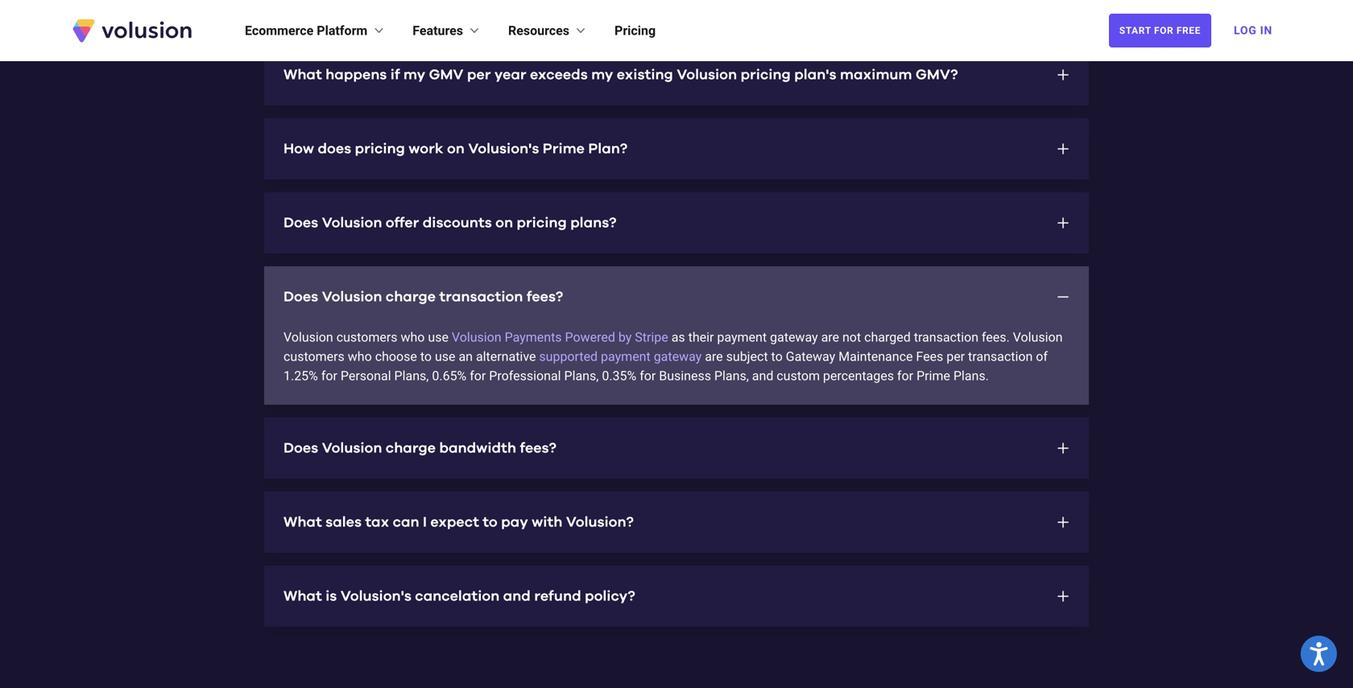 Task type: vqa. For each thing, say whether or not it's contained in the screenshot.
You
no



Task type: describe. For each thing, give the bounding box(es) containing it.
their
[[688, 330, 714, 345]]

with
[[532, 515, 562, 530]]

year
[[494, 68, 526, 82]]

gmv?
[[916, 68, 958, 82]]

1 horizontal spatial who
[[401, 330, 425, 345]]

can
[[393, 515, 419, 530]]

exceeds
[[530, 68, 588, 82]]

what for what happens if my gmv per year exceeds my existing volusion pricing plan's maximum gmv?
[[284, 68, 322, 82]]

fees
[[916, 349, 943, 364]]

what sales tax can i expect to pay with volusion? button
[[264, 492, 1089, 553]]

if
[[390, 68, 400, 82]]

0 vertical spatial pricing
[[741, 68, 791, 82]]

2 vertical spatial pricing
[[517, 216, 567, 230]]

features
[[413, 23, 463, 38]]

of
[[1036, 349, 1048, 364]]

gateway
[[786, 349, 835, 364]]

4 for from the left
[[897, 369, 913, 384]]

are subject to gateway maintenance fees per transaction of 1.25% for personal plans, 0.65% for professional plans, 0.35% for business plans, and custom percentages for prime plans.
[[284, 349, 1048, 384]]

stripe
[[635, 330, 668, 345]]

does volusion charge bandwidth fees? button
[[264, 418, 1089, 479]]

supported payment gateway link
[[539, 349, 705, 364]]

by
[[618, 330, 632, 345]]

0 vertical spatial use
[[428, 330, 449, 345]]

1 for from the left
[[321, 369, 337, 384]]

plans?
[[570, 216, 617, 230]]

platform
[[317, 23, 368, 38]]

cancelation
[[415, 590, 500, 604]]

on for work
[[447, 142, 465, 156]]

what for what sales tax can i expect to pay with volusion?
[[284, 515, 322, 530]]

fees.
[[982, 330, 1010, 345]]

fees? for does volusion charge transaction fees?
[[527, 290, 563, 304]]

charged
[[864, 330, 911, 345]]

does
[[318, 142, 351, 156]]

per inside the are subject to gateway maintenance fees per transaction of 1.25% for personal plans, 0.65% for professional plans, 0.35% for business plans, and custom percentages for prime plans.
[[947, 349, 965, 364]]

0 horizontal spatial gateway
[[654, 349, 702, 364]]

i
[[423, 515, 427, 530]]

what for what is volusion's cancelation and refund policy?
[[284, 590, 322, 604]]

2 my from the left
[[591, 68, 613, 82]]

pay
[[501, 515, 528, 530]]

what is volusion's cancelation and refund policy? button
[[264, 566, 1089, 627]]

work
[[409, 142, 443, 156]]

what sales tax can i expect to pay with volusion?
[[284, 515, 634, 530]]

start
[[1119, 25, 1151, 36]]

2 for from the left
[[470, 369, 486, 384]]

resources button
[[508, 21, 589, 40]]

gmv
[[429, 68, 464, 82]]

custom
[[777, 369, 820, 384]]

0 horizontal spatial payment
[[601, 349, 651, 364]]

start for free
[[1119, 25, 1201, 36]]

as
[[672, 330, 685, 345]]

how does pricing work on volusion's prime plan?
[[284, 142, 628, 156]]

does for does volusion charge bandwidth fees?
[[284, 441, 318, 456]]

for
[[1154, 25, 1174, 36]]

prime inside button
[[543, 142, 585, 156]]

not
[[842, 330, 861, 345]]

volusion customers who use volusion payments powered by stripe
[[284, 330, 668, 345]]

as their payment gateway are not charged transaction fees. volusion customers who choose to use an alternative
[[284, 330, 1063, 364]]

transaction inside button
[[439, 290, 523, 304]]

powered
[[565, 330, 615, 345]]

3 for from the left
[[640, 369, 656, 384]]

plan?
[[588, 142, 628, 156]]

payment inside as their payment gateway are not charged transaction fees. volusion customers who choose to use an alternative
[[717, 330, 767, 345]]

3 plans, from the left
[[714, 369, 749, 384]]

choose
[[375, 349, 417, 364]]

2 plans, from the left
[[564, 369, 599, 384]]

what is volusion's cancelation and refund policy?
[[284, 590, 635, 604]]

volusion up 1.25%
[[284, 330, 333, 345]]

payments
[[505, 330, 562, 345]]

in
[[1260, 24, 1273, 37]]

policy?
[[585, 590, 635, 604]]

log in link
[[1224, 13, 1282, 48]]

supported
[[539, 349, 598, 364]]

ecommerce platform
[[245, 23, 368, 38]]

how does pricing work on volusion's prime plan? button
[[264, 118, 1089, 180]]

what happens if my gmv per year exceeds my existing volusion pricing plan's maximum gmv? button
[[264, 44, 1089, 106]]

charge for transaction
[[386, 290, 436, 304]]

volusion inside "does volusion charge transaction fees?" button
[[322, 290, 382, 304]]

plans.
[[954, 369, 989, 384]]

maintenance
[[839, 349, 913, 364]]



Task type: locate. For each thing, give the bounding box(es) containing it.
to up "custom"
[[771, 349, 783, 364]]

are down the their
[[705, 349, 723, 364]]

resources
[[508, 23, 569, 38]]

2 does from the top
[[284, 290, 318, 304]]

0 vertical spatial who
[[401, 330, 425, 345]]

per inside button
[[467, 68, 491, 82]]

customers up 1.25%
[[284, 349, 345, 364]]

discounts
[[423, 216, 492, 230]]

1 horizontal spatial prime
[[917, 369, 950, 384]]

0 vertical spatial does
[[284, 216, 318, 230]]

1 vertical spatial use
[[435, 349, 456, 364]]

how
[[284, 142, 314, 156]]

start for free link
[[1109, 14, 1211, 48]]

charge left bandwidth
[[386, 441, 436, 456]]

0 horizontal spatial pricing
[[355, 142, 405, 156]]

plans, down subject
[[714, 369, 749, 384]]

are left not
[[821, 330, 839, 345]]

gateway
[[770, 330, 818, 345], [654, 349, 702, 364]]

on right the discounts
[[495, 216, 513, 230]]

for right 0.35%
[[640, 369, 656, 384]]

what left sales
[[284, 515, 322, 530]]

who inside as their payment gateway are not charged transaction fees. volusion customers who choose to use an alternative
[[348, 349, 372, 364]]

payment
[[717, 330, 767, 345], [601, 349, 651, 364]]

0 vertical spatial prime
[[543, 142, 585, 156]]

1 vertical spatial what
[[284, 515, 322, 530]]

expect
[[430, 515, 479, 530]]

customers
[[336, 330, 397, 345], [284, 349, 345, 364]]

fees? for does volusion charge bandwidth fees?
[[520, 441, 556, 456]]

2 vertical spatial transaction
[[968, 349, 1033, 364]]

prime inside the are subject to gateway maintenance fees per transaction of 1.25% for personal plans, 0.65% for professional plans, 0.35% for business plans, and custom percentages for prime plans.
[[917, 369, 950, 384]]

for right 1.25%
[[321, 369, 337, 384]]

transaction inside the are subject to gateway maintenance fees per transaction of 1.25% for personal plans, 0.65% for professional plans, 0.35% for business plans, and custom percentages for prime plans.
[[968, 349, 1033, 364]]

2 horizontal spatial to
[[771, 349, 783, 364]]

0.65%
[[432, 369, 467, 384]]

transaction
[[439, 290, 523, 304], [914, 330, 979, 345], [968, 349, 1033, 364]]

pricing left the plan's
[[741, 68, 791, 82]]

1 vertical spatial volusion's
[[340, 590, 411, 604]]

1 vertical spatial customers
[[284, 349, 345, 364]]

what down ecommerce platform
[[284, 68, 322, 82]]

does volusion charge transaction fees?
[[284, 290, 563, 304]]

0 horizontal spatial to
[[420, 349, 432, 364]]

1 horizontal spatial are
[[821, 330, 839, 345]]

plans, down choose
[[394, 369, 429, 384]]

professional
[[489, 369, 561, 384]]

1 horizontal spatial per
[[947, 349, 965, 364]]

1 horizontal spatial my
[[591, 68, 613, 82]]

does volusion offer discounts on pricing plans? button
[[264, 193, 1089, 254]]

tax
[[365, 515, 389, 530]]

volusion inside does volusion charge bandwidth fees? button
[[322, 441, 382, 456]]

what
[[284, 68, 322, 82], [284, 515, 322, 530], [284, 590, 322, 604]]

alternative
[[476, 349, 536, 364]]

open accessibe: accessibility options, statement and help image
[[1310, 643, 1328, 666]]

transaction inside as their payment gateway are not charged transaction fees. volusion customers who choose to use an alternative
[[914, 330, 979, 345]]

volusion's right "is"
[[340, 590, 411, 604]]

1 horizontal spatial volusion's
[[468, 142, 539, 156]]

transaction for are subject to gateway maintenance fees per transaction of 1.25% for personal plans, 0.65% for professional plans, 0.35% for business plans, and custom percentages for prime plans.
[[968, 349, 1033, 364]]

1 vertical spatial charge
[[386, 441, 436, 456]]

does volusion charge transaction fees? button
[[264, 267, 1089, 328]]

1 does from the top
[[284, 216, 318, 230]]

ecommerce
[[245, 23, 314, 38]]

are inside the are subject to gateway maintenance fees per transaction of 1.25% for personal plans, 0.65% for professional plans, 0.35% for business plans, and custom percentages for prime plans.
[[705, 349, 723, 364]]

fees? right bandwidth
[[520, 441, 556, 456]]

my right if
[[403, 68, 425, 82]]

does down how
[[284, 216, 318, 230]]

log
[[1234, 24, 1257, 37]]

what left "is"
[[284, 590, 322, 604]]

1 horizontal spatial pricing
[[517, 216, 567, 230]]

personal
[[341, 369, 391, 384]]

transaction down fees.
[[968, 349, 1033, 364]]

does down 1.25%
[[284, 441, 318, 456]]

0 horizontal spatial are
[[705, 349, 723, 364]]

0 vertical spatial what
[[284, 68, 322, 82]]

pricing left "plans?"
[[517, 216, 567, 230]]

1 my from the left
[[403, 68, 425, 82]]

1 vertical spatial does
[[284, 290, 318, 304]]

0 horizontal spatial volusion's
[[340, 590, 411, 604]]

0 horizontal spatial and
[[503, 590, 531, 604]]

1 vertical spatial are
[[705, 349, 723, 364]]

what happens if my gmv per year exceeds my existing volusion pricing plan's maximum gmv?
[[284, 68, 958, 82]]

1 vertical spatial who
[[348, 349, 372, 364]]

payment up subject
[[717, 330, 767, 345]]

transaction for as their payment gateway are not charged transaction fees. volusion customers who choose to use an alternative
[[914, 330, 979, 345]]

customers up choose
[[336, 330, 397, 345]]

1 horizontal spatial plans,
[[564, 369, 599, 384]]

prime down fees on the right of page
[[917, 369, 950, 384]]

1 plans, from the left
[[394, 369, 429, 384]]

gateway up gateway
[[770, 330, 818, 345]]

1 vertical spatial per
[[947, 349, 965, 364]]

1 vertical spatial pricing
[[355, 142, 405, 156]]

existing
[[617, 68, 673, 82]]

1 vertical spatial fees?
[[520, 441, 556, 456]]

transaction up volusion customers who use volusion payments powered by stripe
[[439, 290, 523, 304]]

an
[[459, 349, 473, 364]]

1 vertical spatial gateway
[[654, 349, 702, 364]]

refund
[[534, 590, 581, 604]]

features button
[[413, 21, 482, 40]]

plan's
[[794, 68, 836, 82]]

volusion up choose
[[322, 290, 382, 304]]

0 vertical spatial customers
[[336, 330, 397, 345]]

0 vertical spatial are
[[821, 330, 839, 345]]

does for does volusion charge transaction fees?
[[284, 290, 318, 304]]

happens
[[326, 68, 387, 82]]

per
[[467, 68, 491, 82], [947, 349, 965, 364]]

0 horizontal spatial who
[[348, 349, 372, 364]]

0 vertical spatial fees?
[[527, 290, 563, 304]]

volusion payments powered by stripe link
[[452, 330, 668, 345]]

does volusion offer discounts on pricing plans?
[[284, 216, 617, 230]]

1 vertical spatial prime
[[917, 369, 950, 384]]

1 horizontal spatial to
[[483, 515, 498, 530]]

fees? up payments
[[527, 290, 563, 304]]

on for discounts
[[495, 216, 513, 230]]

to inside the are subject to gateway maintenance fees per transaction of 1.25% for personal plans, 0.65% for professional plans, 0.35% for business plans, and custom percentages for prime plans.
[[771, 349, 783, 364]]

3 does from the top
[[284, 441, 318, 456]]

ecommerce platform button
[[245, 21, 387, 40]]

offer
[[386, 216, 419, 230]]

to right choose
[[420, 349, 432, 364]]

who up choose
[[401, 330, 425, 345]]

on
[[447, 142, 465, 156], [495, 216, 513, 230]]

plans, down supported
[[564, 369, 599, 384]]

for down an
[[470, 369, 486, 384]]

volusion down personal
[[322, 441, 382, 456]]

1 horizontal spatial on
[[495, 216, 513, 230]]

plans,
[[394, 369, 429, 384], [564, 369, 599, 384], [714, 369, 749, 384]]

charge up choose
[[386, 290, 436, 304]]

volusion's down year
[[468, 142, 539, 156]]

maximum
[[840, 68, 912, 82]]

and down subject
[[752, 369, 774, 384]]

does volusion charge bandwidth fees?
[[284, 441, 556, 456]]

volusion
[[677, 68, 737, 82], [322, 216, 382, 230], [322, 290, 382, 304], [284, 330, 333, 345], [452, 330, 502, 345], [1013, 330, 1063, 345], [322, 441, 382, 456]]

0 vertical spatial and
[[752, 369, 774, 384]]

to left pay
[[483, 515, 498, 530]]

charge
[[386, 290, 436, 304], [386, 441, 436, 456]]

log in
[[1234, 24, 1273, 37]]

1 vertical spatial transaction
[[914, 330, 979, 345]]

0 vertical spatial payment
[[717, 330, 767, 345]]

fees?
[[527, 290, 563, 304], [520, 441, 556, 456]]

business
[[659, 369, 711, 384]]

0 horizontal spatial on
[[447, 142, 465, 156]]

1 horizontal spatial and
[[752, 369, 774, 384]]

0 horizontal spatial plans,
[[394, 369, 429, 384]]

2 charge from the top
[[386, 441, 436, 456]]

volusion inside what happens if my gmv per year exceeds my existing volusion pricing plan's maximum gmv? button
[[677, 68, 737, 82]]

0 vertical spatial volusion's
[[468, 142, 539, 156]]

to inside button
[[483, 515, 498, 530]]

0 vertical spatial transaction
[[439, 290, 523, 304]]

for down maintenance at the bottom right of page
[[897, 369, 913, 384]]

volusion's
[[468, 142, 539, 156], [340, 590, 411, 604]]

gateway inside as their payment gateway are not charged transaction fees. volusion customers who choose to use an alternative
[[770, 330, 818, 345]]

pricing right 'does'
[[355, 142, 405, 156]]

percentages
[[823, 369, 894, 384]]

and inside button
[[503, 590, 531, 604]]

2 vertical spatial does
[[284, 441, 318, 456]]

bandwidth
[[439, 441, 516, 456]]

2 what from the top
[[284, 515, 322, 530]]

volusion left offer
[[322, 216, 382, 230]]

0.35%
[[602, 369, 637, 384]]

1 horizontal spatial payment
[[717, 330, 767, 345]]

pricing link
[[615, 21, 656, 40]]

gateway down as
[[654, 349, 702, 364]]

pricing
[[741, 68, 791, 82], [355, 142, 405, 156], [517, 216, 567, 230]]

per up plans.
[[947, 349, 965, 364]]

1 vertical spatial and
[[503, 590, 531, 604]]

does for does volusion offer discounts on pricing plans?
[[284, 216, 318, 230]]

and
[[752, 369, 774, 384], [503, 590, 531, 604]]

does up 1.25%
[[284, 290, 318, 304]]

payment down by
[[601, 349, 651, 364]]

1 vertical spatial on
[[495, 216, 513, 230]]

customers inside as their payment gateway are not charged transaction fees. volusion customers who choose to use an alternative
[[284, 349, 345, 364]]

are inside as their payment gateway are not charged transaction fees. volusion customers who choose to use an alternative
[[821, 330, 839, 345]]

on right work
[[447, 142, 465, 156]]

supported payment gateway
[[539, 349, 702, 364]]

and inside the are subject to gateway maintenance fees per transaction of 1.25% for personal plans, 0.65% for professional plans, 0.35% for business plans, and custom percentages for prime plans.
[[752, 369, 774, 384]]

1 horizontal spatial gateway
[[770, 330, 818, 345]]

to inside as their payment gateway are not charged transaction fees. volusion customers who choose to use an alternative
[[420, 349, 432, 364]]

who up personal
[[348, 349, 372, 364]]

pricing
[[615, 23, 656, 38]]

volusion inside does volusion offer discounts on pricing plans? button
[[322, 216, 382, 230]]

0 horizontal spatial per
[[467, 68, 491, 82]]

0 vertical spatial on
[[447, 142, 465, 156]]

0 vertical spatial gateway
[[770, 330, 818, 345]]

1.25%
[[284, 369, 318, 384]]

0 vertical spatial charge
[[386, 290, 436, 304]]

my left existing
[[591, 68, 613, 82]]

does
[[284, 216, 318, 230], [284, 290, 318, 304], [284, 441, 318, 456]]

per left year
[[467, 68, 491, 82]]

subject
[[726, 349, 768, 364]]

are
[[821, 330, 839, 345], [705, 349, 723, 364]]

2 horizontal spatial pricing
[[741, 68, 791, 82]]

my
[[403, 68, 425, 82], [591, 68, 613, 82]]

1 vertical spatial payment
[[601, 349, 651, 364]]

volusion?
[[566, 515, 634, 530]]

free
[[1177, 25, 1201, 36]]

charge for bandwidth
[[386, 441, 436, 456]]

transaction up fees on the right of page
[[914, 330, 979, 345]]

use inside as their payment gateway are not charged transaction fees. volusion customers who choose to use an alternative
[[435, 349, 456, 364]]

volusion up an
[[452, 330, 502, 345]]

0 vertical spatial per
[[467, 68, 491, 82]]

prime left plan?
[[543, 142, 585, 156]]

0 horizontal spatial prime
[[543, 142, 585, 156]]

2 horizontal spatial plans,
[[714, 369, 749, 384]]

0 horizontal spatial my
[[403, 68, 425, 82]]

sales
[[326, 515, 362, 530]]

2 vertical spatial what
[[284, 590, 322, 604]]

volusion right existing
[[677, 68, 737, 82]]

and left refund
[[503, 590, 531, 604]]

3 what from the top
[[284, 590, 322, 604]]

who
[[401, 330, 425, 345], [348, 349, 372, 364]]

1 charge from the top
[[386, 290, 436, 304]]

is
[[326, 590, 337, 604]]

volusion inside as their payment gateway are not charged transaction fees. volusion customers who choose to use an alternative
[[1013, 330, 1063, 345]]

volusion up of
[[1013, 330, 1063, 345]]

1 what from the top
[[284, 68, 322, 82]]



